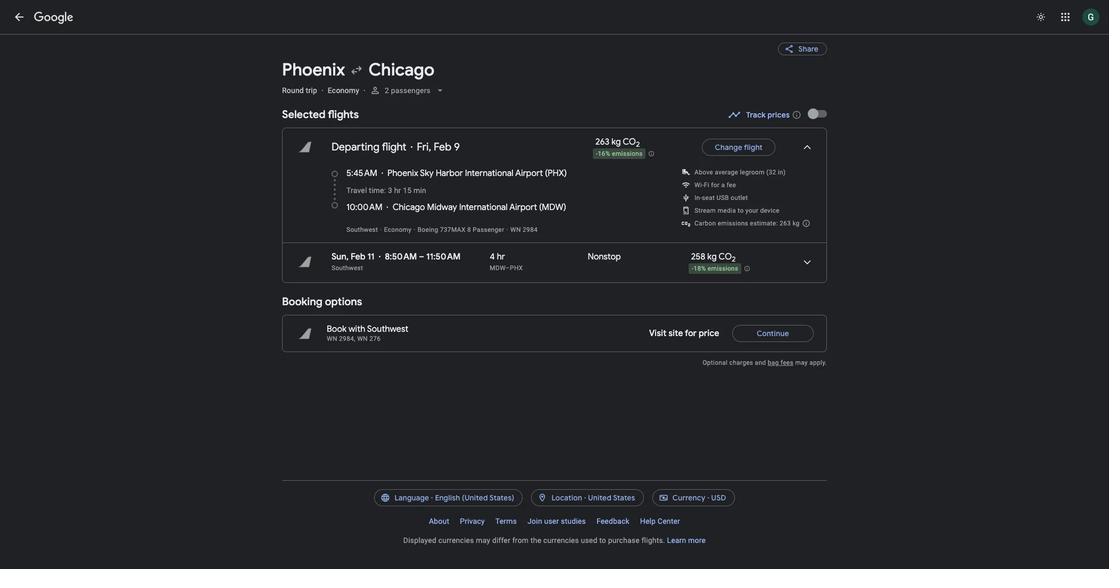 Task type: locate. For each thing, give the bounding box(es) containing it.
chicago inside list
[[393, 202, 425, 213]]

Departure time: 5:45 AM. text field
[[347, 168, 378, 179]]

1 horizontal spatial hr
[[497, 252, 505, 263]]

1 vertical spatial co
[[719, 252, 732, 263]]

go back image
[[13, 11, 26, 23]]

differ
[[493, 537, 511, 545]]

0 vertical spatial feb
[[434, 141, 452, 154]]

phoenix up 15
[[388, 168, 419, 179]]

0 horizontal spatial economy
[[328, 86, 359, 95]]

0 vertical spatial phoenix
[[282, 59, 345, 81]]

- for 258 kg co
[[692, 265, 694, 273]]

currencies down join user studies 'link'
[[544, 537, 579, 545]]

price
[[699, 329, 720, 339]]

1 horizontal spatial feb
[[434, 141, 452, 154]]

emissions down 263 kg co 2
[[612, 150, 643, 158]]

1 horizontal spatial  image
[[379, 252, 381, 263]]

0 horizontal spatial  image
[[322, 86, 324, 95]]

0 horizontal spatial may
[[476, 537, 491, 545]]

for left "a"
[[712, 182, 720, 189]]

1 vertical spatial to
[[600, 537, 607, 545]]

flight details. return flight on sunday, february 11. leaves chicago midway international airport at 8:50 am on sunday, february 11 and arrives at phoenix sky harbor international airport at 11:50 am on sunday, february 11. image
[[795, 250, 821, 275]]

kg up -18% emissions
[[708, 252, 717, 263]]

0 vertical spatial co
[[623, 137, 636, 148]]

for for fi
[[712, 182, 720, 189]]

travel
[[347, 186, 367, 195]]

kg inside 258 kg co 2
[[708, 252, 717, 263]]

charges
[[730, 360, 754, 367]]

 image for round trip
[[322, 86, 324, 95]]

0 vertical spatial emissions
[[612, 150, 643, 158]]

1 horizontal spatial economy
[[384, 226, 412, 234]]

-18% emissions
[[692, 265, 739, 273]]

flight right change
[[744, 143, 763, 152]]

kg up the -16% emissions
[[612, 137, 621, 148]]

0 horizontal spatial 263
[[596, 137, 610, 148]]

phoenix up trip
[[282, 59, 345, 81]]

0 vertical spatial to
[[738, 207, 744, 215]]

1 horizontal spatial 263
[[780, 220, 791, 227]]

2 horizontal spatial  image
[[411, 141, 413, 154]]

book with southwest wn 2984, wn 276
[[327, 324, 409, 343]]

for inside list
[[712, 182, 720, 189]]

main content
[[282, 34, 828, 368]]

wn down with
[[357, 336, 368, 343]]

phoenix for phoenix
[[282, 59, 345, 81]]

co inside 263 kg co 2
[[623, 137, 636, 148]]

1 horizontal spatial may
[[796, 360, 808, 367]]

2 wn from the left
[[357, 336, 368, 343]]

united states
[[588, 494, 636, 503]]

– right 8:50 am
[[419, 252, 425, 263]]

1 horizontal spatial phoenix
[[388, 168, 419, 179]]

5:45 am
[[347, 168, 378, 179]]

2 up -18% emissions
[[732, 255, 736, 264]]

co up the -16% emissions
[[623, 137, 636, 148]]

airport
[[516, 168, 543, 179], [510, 202, 537, 213]]

2 inside 258 kg co 2
[[732, 255, 736, 264]]

2 up the -16% emissions
[[636, 140, 640, 149]]

feb left 11
[[351, 252, 366, 263]]

wi-fi for a fee
[[695, 182, 737, 189]]

1 horizontal spatial co
[[719, 252, 732, 263]]

fees
[[781, 360, 794, 367]]

chicago down 15
[[393, 202, 425, 213]]

a
[[722, 182, 725, 189]]

 image
[[322, 86, 324, 95], [411, 141, 413, 154], [379, 252, 381, 263]]

device
[[761, 207, 780, 215]]

0 horizontal spatial 2
[[385, 86, 389, 95]]

total duration 4 hr. element
[[490, 252, 588, 264]]

1 vertical spatial kg
[[793, 220, 800, 227]]

 image for sun, feb 11
[[379, 252, 381, 263]]

10:00 am
[[347, 202, 383, 213]]

– down total duration 4 hr. element
[[506, 265, 510, 272]]

hr right 3
[[394, 186, 401, 195]]

about
[[429, 518, 450, 526]]

4 hr mdw – phx
[[490, 252, 523, 272]]

bag fees button
[[768, 360, 794, 367]]

economy
[[328, 86, 359, 95], [384, 226, 412, 234]]

feb left 9
[[434, 141, 452, 154]]

737max
[[440, 226, 466, 234]]

help center
[[640, 518, 681, 526]]

southwest inside book with southwest wn 2984, wn 276
[[367, 324, 409, 335]]

0 vertical spatial  image
[[364, 86, 366, 95]]

chicago for chicago midway international airport (mdw)
[[393, 202, 425, 213]]

phoenix inside list
[[388, 168, 419, 179]]

2 vertical spatial 2
[[732, 255, 736, 264]]

user
[[545, 518, 559, 526]]

main content containing phoenix
[[282, 34, 828, 368]]

2 vertical spatial  image
[[379, 252, 381, 263]]

kg inside 263 kg co 2
[[612, 137, 621, 148]]

wn down book
[[327, 336, 338, 343]]

1 horizontal spatial flight
[[744, 143, 763, 152]]

carbon emissions estimate: 263 kilograms element
[[695, 220, 800, 227]]

carbon
[[695, 220, 716, 227]]

may right fees
[[796, 360, 808, 367]]

 image right 11
[[379, 252, 381, 263]]

Flight numbers WN 2984, WN 276 text field
[[327, 336, 381, 343]]

departing
[[332, 141, 380, 154]]

0 vertical spatial 263
[[596, 137, 610, 148]]

location
[[552, 494, 583, 503]]

1 vertical spatial may
[[476, 537, 491, 545]]

2 horizontal spatial 2
[[732, 255, 736, 264]]

kg right estimate:
[[793, 220, 800, 227]]

flight
[[382, 141, 407, 154], [744, 143, 763, 152]]

share
[[799, 44, 819, 54]]

emissions down 258 kg co 2
[[708, 265, 739, 273]]

0 horizontal spatial feb
[[351, 252, 366, 263]]

the
[[531, 537, 542, 545]]

return flight on sunday, february 11. leaves chicago midway international airport at 8:50 am on sunday, february 11 and arrives at phoenix sky harbor international airport at 11:50 am on sunday, february 11. element
[[332, 252, 461, 263]]

0 vertical spatial for
[[712, 182, 720, 189]]

 image
[[364, 86, 366, 95], [382, 168, 383, 179], [507, 226, 509, 234]]

0 horizontal spatial flight
[[382, 141, 407, 154]]

2 for 263
[[636, 140, 640, 149]]

1 horizontal spatial 2
[[636, 140, 640, 149]]

1 vertical spatial 263
[[780, 220, 791, 227]]

options
[[325, 296, 362, 309]]

1 vertical spatial for
[[685, 329, 697, 339]]

 image left wn 2984
[[507, 226, 509, 234]]

0 horizontal spatial  image
[[364, 86, 366, 95]]

nonstop flight. element
[[588, 252, 621, 264]]

1 vertical spatial –
[[506, 265, 510, 272]]

flight left fri,
[[382, 141, 407, 154]]

2 inside 263 kg co 2
[[636, 140, 640, 149]]

bag
[[768, 360, 779, 367]]

3
[[388, 186, 392, 195]]

1 vertical spatial emissions
[[718, 220, 749, 227]]

1 vertical spatial  image
[[411, 141, 413, 154]]

hr right 4
[[497, 252, 505, 263]]

0 vertical spatial  image
[[322, 86, 324, 95]]

0 vertical spatial 2
[[385, 86, 389, 95]]

- for 263 kg co
[[596, 150, 598, 158]]

chicago up the 2 passengers
[[369, 59, 435, 81]]

263 right estimate:
[[780, 220, 791, 227]]

2 vertical spatial southwest
[[367, 324, 409, 335]]

boeing
[[418, 226, 439, 234]]

co up -18% emissions
[[719, 252, 732, 263]]

0 horizontal spatial –
[[419, 252, 425, 263]]

0 horizontal spatial kg
[[612, 137, 621, 148]]

selected flights
[[282, 108, 359, 121]]

co for 263 kg co
[[623, 137, 636, 148]]

may
[[796, 360, 808, 367], [476, 537, 491, 545]]

2 vertical spatial emissions
[[708, 265, 739, 273]]

wn
[[327, 336, 338, 343], [357, 336, 368, 343]]

international up chicago midway international airport (mdw)
[[465, 168, 514, 179]]

 image right trip
[[322, 86, 324, 95]]

emissions for 258 kg co
[[708, 265, 739, 273]]

in-seat usb outlet
[[695, 194, 748, 202]]

southwest down 10:00 am
[[347, 226, 378, 234]]

join user studies
[[528, 518, 586, 526]]

airport up wn 2984
[[510, 202, 537, 213]]

outlet
[[731, 194, 748, 202]]

15
[[403, 186, 412, 195]]

1 vertical spatial airport
[[510, 202, 537, 213]]

to inside list
[[738, 207, 744, 215]]

0 vertical spatial southwest
[[347, 226, 378, 234]]

southwest down sun, feb 11
[[332, 265, 363, 272]]

join
[[528, 518, 543, 526]]

prices
[[768, 110, 790, 120]]

2 horizontal spatial  image
[[507, 226, 509, 234]]

phoenix
[[282, 59, 345, 81], [388, 168, 419, 179]]

to left your
[[738, 207, 744, 215]]

0 horizontal spatial co
[[623, 137, 636, 148]]

0 horizontal spatial -
[[596, 150, 598, 158]]

booking options
[[282, 296, 362, 309]]

currency
[[673, 494, 706, 503]]

round trip
[[282, 86, 317, 95]]

usd
[[712, 494, 727, 503]]

flight inside button
[[744, 143, 763, 152]]

0 vertical spatial hr
[[394, 186, 401, 195]]

kg for 258 kg co
[[708, 252, 717, 263]]

to right used
[[600, 537, 607, 545]]

chicago
[[369, 59, 435, 81], [393, 202, 425, 213]]

1 horizontal spatial to
[[738, 207, 744, 215]]

- down 258 at the right top of the page
[[692, 265, 694, 273]]

1 horizontal spatial wn
[[357, 336, 368, 343]]

with
[[349, 324, 365, 335]]

about link
[[424, 513, 455, 530]]

emissions down stream media to your device
[[718, 220, 749, 227]]

2 left passengers
[[385, 86, 389, 95]]

feb
[[434, 141, 452, 154], [351, 252, 366, 263]]

– inside 4 hr mdw – phx
[[506, 265, 510, 272]]

stream
[[695, 207, 716, 215]]

1 vertical spatial -
[[692, 265, 694, 273]]

0 horizontal spatial for
[[685, 329, 697, 339]]

international up passenger
[[459, 202, 508, 213]]

0 vertical spatial -
[[596, 150, 598, 158]]

1 horizontal spatial currencies
[[544, 537, 579, 545]]

263 inside 263 kg co 2
[[596, 137, 610, 148]]

economy up return flight on sunday, february 11. leaves chicago midway international airport at 8:50 am on sunday, february 11 and arrives at phoenix sky harbor international airport at 11:50 am on sunday, february 11. element
[[384, 226, 412, 234]]

1 horizontal spatial –
[[506, 265, 510, 272]]

1 horizontal spatial  image
[[382, 168, 383, 179]]

1 vertical spatial economy
[[384, 226, 412, 234]]

0 horizontal spatial currencies
[[439, 537, 474, 545]]

2 vertical spatial kg
[[708, 252, 717, 263]]

0 vertical spatial chicago
[[369, 59, 435, 81]]

may left differ
[[476, 537, 491, 545]]

1 vertical spatial chicago
[[393, 202, 425, 213]]

privacy link
[[455, 513, 490, 530]]

1 horizontal spatial for
[[712, 182, 720, 189]]

1 vertical spatial feb
[[351, 252, 366, 263]]

co inside 258 kg co 2
[[719, 252, 732, 263]]

fi
[[704, 182, 710, 189]]

feb for fri,
[[434, 141, 452, 154]]

international
[[465, 168, 514, 179], [459, 202, 508, 213]]

 image left the 2 passengers
[[364, 86, 366, 95]]

currencies down the privacy
[[439, 537, 474, 545]]

for right site
[[685, 329, 697, 339]]

chicago midway international airport (mdw)
[[393, 202, 567, 213]]

list
[[283, 128, 827, 283]]

(32
[[767, 169, 777, 176]]

1 horizontal spatial -
[[692, 265, 694, 273]]

continue button
[[732, 321, 814, 347]]

- down 263 kg co 2
[[596, 150, 598, 158]]

currencies
[[439, 537, 474, 545], [544, 537, 579, 545]]

0 horizontal spatial hr
[[394, 186, 401, 195]]

0 horizontal spatial phoenix
[[282, 59, 345, 81]]

1 vertical spatial 2
[[636, 140, 640, 149]]

apply.
[[810, 360, 828, 367]]

0 horizontal spatial to
[[600, 537, 607, 545]]

 image left fri,
[[411, 141, 413, 154]]

1 vertical spatial phoenix
[[388, 168, 419, 179]]

economy up flights on the top left of the page
[[328, 86, 359, 95]]

1 horizontal spatial kg
[[708, 252, 717, 263]]

0 horizontal spatial wn
[[327, 336, 338, 343]]

0 vertical spatial economy
[[328, 86, 359, 95]]

southwest up 276
[[367, 324, 409, 335]]

1 vertical spatial hr
[[497, 252, 505, 263]]

departing flight
[[332, 141, 407, 154]]

 image up travel time: 3 hr 15 min
[[382, 168, 383, 179]]

1 vertical spatial southwest
[[332, 265, 363, 272]]

min
[[414, 186, 427, 195]]

usb
[[717, 194, 729, 202]]

more
[[689, 537, 706, 545]]

263 up 16%
[[596, 137, 610, 148]]

for
[[712, 182, 720, 189], [685, 329, 697, 339]]

sun, feb 11
[[332, 252, 375, 263]]

fee
[[727, 182, 737, 189]]

0 vertical spatial kg
[[612, 137, 621, 148]]

258
[[692, 252, 706, 263]]

airport left (phx) at the top of the page
[[516, 168, 543, 179]]



Task type: describe. For each thing, give the bounding box(es) containing it.
nonstop
[[588, 252, 621, 263]]

2 vertical spatial  image
[[507, 226, 509, 234]]

2984,
[[339, 336, 356, 343]]

states
[[613, 494, 636, 503]]

2 passengers button
[[366, 78, 450, 103]]

flight for departing flight
[[382, 141, 407, 154]]

16%
[[598, 150, 611, 158]]

phoenix sky harbor international airport (phx)
[[388, 168, 567, 179]]

displayed
[[404, 537, 437, 545]]

co for 258 kg co
[[719, 252, 732, 263]]

0 vertical spatial may
[[796, 360, 808, 367]]

harbor
[[436, 168, 463, 179]]

sky
[[420, 168, 434, 179]]

studies
[[561, 518, 586, 526]]

2 passengers
[[385, 86, 431, 95]]

0 vertical spatial international
[[465, 168, 514, 179]]

time:
[[369, 186, 386, 195]]

kg for 263 kg co
[[612, 137, 621, 148]]

Arrival time: 10:00 AM. text field
[[347, 202, 383, 213]]

wi-
[[695, 182, 704, 189]]

passenger
[[473, 226, 505, 234]]

276
[[370, 336, 381, 343]]

change flight button
[[703, 135, 776, 160]]

263 kg co 2
[[596, 137, 640, 149]]

united
[[588, 494, 612, 503]]

flights.
[[642, 537, 666, 545]]

site
[[669, 329, 683, 339]]

9
[[454, 141, 460, 154]]

flight for change flight
[[744, 143, 763, 152]]

your
[[746, 207, 759, 215]]

stream media to your device
[[695, 207, 780, 215]]

visit site for price
[[650, 329, 720, 339]]

1 vertical spatial international
[[459, 202, 508, 213]]

carbon emissions estimate: 263 kg
[[695, 220, 800, 227]]

above average legroom (32 in)
[[695, 169, 786, 176]]

feb for sun,
[[351, 252, 366, 263]]

change appearance image
[[1029, 4, 1054, 30]]

help center link
[[635, 513, 686, 530]]

visit
[[650, 329, 667, 339]]

seat
[[702, 194, 715, 202]]

feedback link
[[592, 513, 635, 530]]

learn more about tracked prices image
[[792, 110, 802, 120]]

Arrival time: 11:50 AM. text field
[[427, 252, 461, 263]]

1 vertical spatial  image
[[382, 168, 383, 179]]

for for site
[[685, 329, 697, 339]]

terms link
[[490, 513, 523, 530]]

fri, feb 9
[[417, 141, 460, 154]]

loading results progress bar
[[0, 34, 1110, 36]]

emissions for 263 kg co
[[612, 150, 643, 158]]

list containing departing flight
[[283, 128, 827, 283]]

2 inside popup button
[[385, 86, 389, 95]]

18%
[[694, 265, 706, 273]]

2 currencies from the left
[[544, 537, 579, 545]]

mdw
[[490, 265, 506, 272]]

0 vertical spatial –
[[419, 252, 425, 263]]

fri,
[[417, 141, 432, 154]]

4
[[490, 252, 495, 263]]

learn
[[667, 537, 687, 545]]

sun,
[[332, 252, 349, 263]]

privacy
[[460, 518, 485, 526]]

english
[[435, 494, 460, 503]]

language
[[395, 494, 429, 503]]

in-
[[695, 194, 702, 202]]

from
[[513, 537, 529, 545]]

change flight
[[715, 143, 763, 152]]

1 wn from the left
[[327, 336, 338, 343]]

midway
[[427, 202, 457, 213]]

change
[[715, 143, 743, 152]]

states)
[[490, 494, 515, 503]]

track
[[747, 110, 766, 120]]

flights
[[328, 108, 359, 121]]

Departure time: 8:50 AM. text field
[[385, 252, 417, 263]]

2 for 258
[[732, 255, 736, 264]]

trip
[[306, 86, 317, 95]]

2 horizontal spatial kg
[[793, 220, 800, 227]]

-16% emissions
[[596, 150, 643, 158]]

Phoenix to Chicago and back text field
[[282, 59, 815, 81]]

hr inside 4 hr mdw – phx
[[497, 252, 505, 263]]

11
[[368, 252, 375, 263]]

0 vertical spatial airport
[[516, 168, 543, 179]]

8
[[468, 226, 471, 234]]

help
[[640, 518, 656, 526]]

purchase
[[609, 537, 640, 545]]

wn 2984
[[511, 226, 538, 234]]

share button
[[779, 43, 828, 55]]

(united
[[462, 494, 488, 503]]

average
[[715, 169, 739, 176]]

8:50 am
[[385, 252, 417, 263]]

join user studies link
[[523, 513, 592, 530]]

optional
[[703, 360, 728, 367]]

(mdw)
[[540, 202, 567, 213]]

booking
[[282, 296, 323, 309]]

chicago for chicago
[[369, 59, 435, 81]]

above
[[695, 169, 714, 176]]

track prices
[[747, 110, 790, 120]]

258 kg co 2
[[692, 252, 736, 264]]

book
[[327, 324, 347, 335]]

phx
[[510, 265, 523, 272]]

1 currencies from the left
[[439, 537, 474, 545]]

phoenix for phoenix sky harbor international airport (phx)
[[388, 168, 419, 179]]

passengers
[[391, 86, 431, 95]]

feedback
[[597, 518, 630, 526]]



Task type: vqa. For each thing, say whether or not it's contained in the screenshot.
-16% EMISSIONS at right
yes



